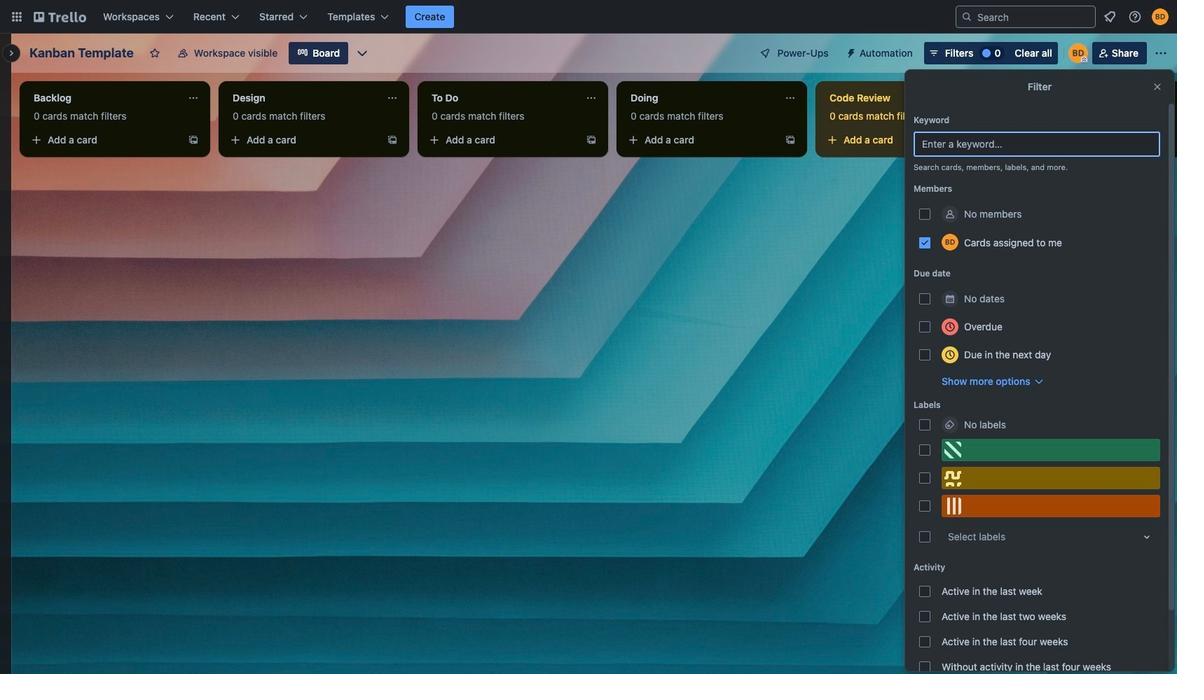 Task type: vqa. For each thing, say whether or not it's contained in the screenshot.
Premium
no



Task type: describe. For each thing, give the bounding box(es) containing it.
Search field
[[973, 7, 1095, 27]]

primary element
[[0, 0, 1177, 34]]

create from template… image
[[586, 135, 597, 146]]

0 horizontal spatial barb dwyer (barbdwyer3) image
[[1069, 43, 1088, 63]]

open image
[[1139, 529, 1156, 546]]

4 create from template… image from the left
[[984, 135, 995, 146]]

3 create from template… image from the left
[[785, 135, 796, 146]]

Enter a keyword… text field
[[914, 132, 1161, 157]]

this member is an admin of this board. image
[[1081, 57, 1088, 63]]

color: green, title: none element
[[942, 439, 1161, 462]]

star or unstar board image
[[149, 48, 160, 59]]



Task type: locate. For each thing, give the bounding box(es) containing it.
create from template… image
[[188, 135, 199, 146], [387, 135, 398, 146], [785, 135, 796, 146], [984, 135, 995, 146]]

color: orange, title: none element
[[942, 495, 1161, 518]]

show menu image
[[1154, 46, 1168, 60]]

close popover image
[[1152, 81, 1163, 93]]

customize views image
[[356, 46, 370, 60]]

1 vertical spatial barb dwyer (barbdwyer3) image
[[1069, 43, 1088, 63]]

1 horizontal spatial barb dwyer (barbdwyer3) image
[[1152, 8, 1169, 25]]

None text field
[[224, 87, 381, 109], [622, 87, 779, 109], [821, 87, 949, 109], [224, 87, 381, 109], [622, 87, 779, 109], [821, 87, 949, 109]]

sm image
[[840, 42, 860, 62]]

2 create from template… image from the left
[[387, 135, 398, 146]]

Board name text field
[[22, 42, 141, 64]]

0 notifications image
[[1102, 8, 1119, 25]]

1 create from template… image from the left
[[188, 135, 199, 146]]

search image
[[962, 11, 973, 22]]

0 vertical spatial barb dwyer (barbdwyer3) image
[[1152, 8, 1169, 25]]

None text field
[[25, 87, 182, 109], [423, 87, 580, 109], [1020, 87, 1177, 109], [25, 87, 182, 109], [423, 87, 580, 109], [1020, 87, 1177, 109]]

barb dwyer (barbdwyer3) image right the open information menu icon
[[1152, 8, 1169, 25]]

barb dwyer (barbdwyer3) image down search "field"
[[1069, 43, 1088, 63]]

back to home image
[[34, 6, 86, 28]]

color: yellow, title: none element
[[942, 467, 1161, 490]]

barb dwyer (barbdwyer3) image
[[1152, 8, 1169, 25], [1069, 43, 1088, 63]]

barb dwyer (barbdwyer3) image
[[942, 234, 959, 251]]

open information menu image
[[1128, 10, 1142, 24]]



